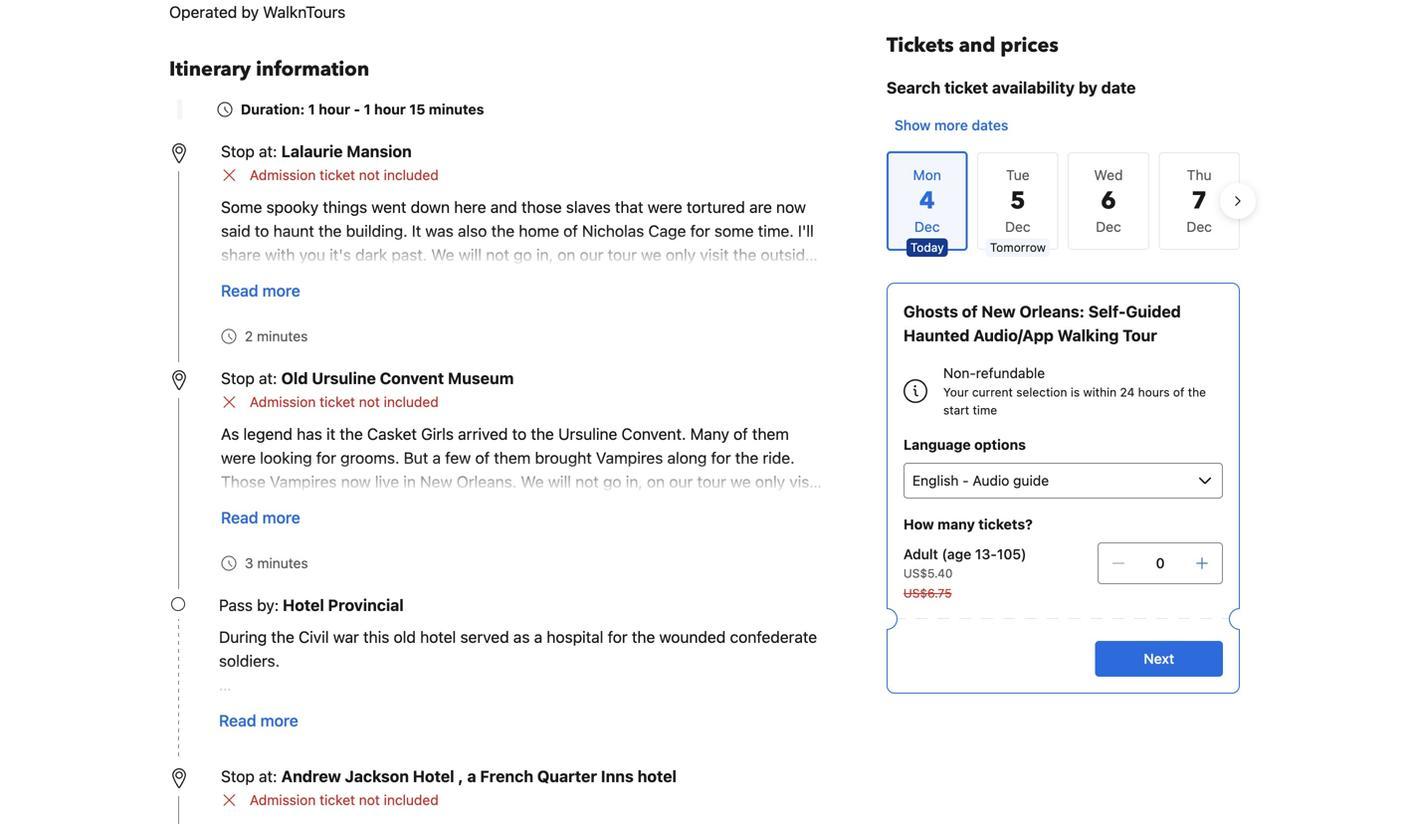 Task type: locate. For each thing, give the bounding box(es) containing it.
0 vertical spatial ursuline
[[312, 369, 376, 388]]

museum
[[448, 369, 514, 388]]

0 vertical spatial go
[[514, 245, 532, 264]]

3 admission ticket not included from the top
[[250, 792, 439, 808]]

site. down with at the left top of page
[[279, 269, 309, 288]]

region containing 5
[[871, 143, 1256, 259]]

2 vertical spatial at:
[[259, 767, 277, 786]]

0 vertical spatial admission ticket not included
[[250, 167, 439, 183]]

next
[[1144, 650, 1174, 667]]

visit down the some
[[700, 245, 729, 264]]

1 vertical spatial we
[[521, 472, 544, 491]]

were inside some spooky things went down here and those slaves that were tortured are now said to haunt the building. it was also the home of nicholas cage for some time. i'll share with you it's dark past. we will not go in, on our tour we only visit the outside of each site. read more
[[648, 198, 682, 216]]

live
[[375, 472, 399, 491]]

ursuline
[[312, 369, 376, 388], [558, 424, 617, 443]]

2 admission ticket not included from the top
[[250, 394, 439, 410]]

each
[[240, 269, 275, 288], [325, 496, 360, 515]]

1 stop from the top
[[221, 142, 255, 161]]

0 horizontal spatial hotel
[[283, 596, 324, 615]]

vampires
[[596, 448, 663, 467], [270, 472, 337, 491]]

to inside as legend has it the casket girls arrived to the ursuline convent. many of them were looking for grooms. but a few of them brought vampires along for the ride. those vampires now live in new orleans. we will not go in, on our tour we only visit the outside of each site. read more
[[512, 424, 527, 443]]

nicholas
[[582, 221, 644, 240]]

will inside as legend has it the casket girls arrived to the ursuline convent. many of them were looking for grooms. but a few of them brought vampires along for the ride. those vampires now live in new orleans. we will not go in, on our tour we only visit the outside of each site. read more
[[548, 472, 571, 491]]

a right ,
[[467, 767, 476, 786]]

only inside as legend has it the casket girls arrived to the ursuline convent. many of them were looking for grooms. but a few of them brought vampires along for the ride. those vampires now live in new orleans. we will not go in, on our tour we only visit the outside of each site. read more
[[755, 472, 785, 491]]

ticket up it
[[320, 394, 355, 410]]

now
[[776, 198, 806, 216], [341, 472, 371, 491]]

minutes for lalaurie mansion
[[257, 328, 308, 344]]

1 vertical spatial each
[[325, 496, 360, 515]]

we
[[431, 245, 454, 264], [521, 472, 544, 491]]

wed 6 dec
[[1094, 167, 1123, 235]]

our down along
[[669, 472, 693, 491]]

1 admission ticket not included from the top
[[250, 167, 439, 183]]

our inside some spooky things went down here and those slaves that were tortured are now said to haunt the building. it was also the home of nicholas cage for some time. i'll share with you it's dark past. we will not go in, on our tour we only visit the outside of each site. read more
[[580, 245, 604, 264]]

more inside button
[[934, 117, 968, 133]]

we inside as legend has it the casket girls arrived to the ursuline convent. many of them were looking for grooms. but a few of them brought vampires along for the ride. those vampires now live in new orleans. we will not go in, on our tour we only visit the outside of each site. read more
[[731, 472, 751, 491]]

more down with at the left top of page
[[262, 281, 300, 300]]

1 horizontal spatial to
[[512, 424, 527, 443]]

2 vertical spatial included
[[384, 792, 439, 808]]

the down the some
[[733, 245, 757, 264]]

ursuline up brought
[[558, 424, 617, 443]]

0 vertical spatial included
[[384, 167, 439, 183]]

tomorrow
[[990, 240, 1046, 254]]

at: for lalaurie mansion
[[259, 142, 277, 161]]

1 vertical spatial now
[[341, 472, 371, 491]]

included up down
[[384, 167, 439, 183]]

we for orleans.
[[521, 472, 544, 491]]

minutes right 3 at the bottom left of the page
[[257, 555, 308, 571]]

admission for andrew
[[250, 792, 316, 808]]

will inside some spooky things went down here and those slaves that were tortured are now said to haunt the building. it was also the home of nicholas cage for some time. i'll share with you it's dark past. we will not go in, on our tour we only visit the outside of each site. read more
[[459, 245, 482, 264]]

more right show
[[934, 117, 968, 133]]

admission ticket not included down the stop at: old ursuline convent museum
[[250, 394, 439, 410]]

non-refundable your current selection is within 24 hours of the start time
[[943, 365, 1206, 417]]

french
[[480, 767, 533, 786]]

said
[[221, 221, 251, 240]]

go inside as legend has it the casket girls arrived to the ursuline convent. many of them were looking for grooms. but a few of them brought vampires along for the ride. those vampires now live in new orleans. we will not go in, on our tour we only visit the outside of each site. read more
[[603, 472, 622, 491]]

admission ticket not included up things
[[250, 167, 439, 183]]

and right here
[[490, 198, 517, 216]]

new inside ghosts of new orleans: self-guided haunted audio/app walking tour
[[982, 302, 1016, 321]]

on inside some spooky things went down here and those slaves that were tortured are now said to haunt the building. it was also the home of nicholas cage for some time. i'll share with you it's dark past. we will not go in, on our tour we only visit the outside of each site. read more
[[557, 245, 576, 264]]

walking
[[1058, 326, 1119, 345]]

admission up "spooky" at left
[[250, 167, 316, 183]]

the up it's
[[318, 221, 342, 240]]

1 horizontal spatial by
[[1079, 78, 1098, 97]]

some
[[714, 221, 754, 240]]

only inside some spooky things went down here and those slaves that were tortured are now said to haunt the building. it was also the home of nicholas cage for some time. i'll share with you it's dark past. we will not go in, on our tour we only visit the outside of each site. read more
[[666, 245, 696, 264]]

for for those
[[711, 448, 731, 467]]

0 vertical spatial only
[[666, 245, 696, 264]]

hotel left ,
[[413, 767, 454, 786]]

2 dec from the left
[[1096, 218, 1121, 235]]

1 vertical spatial hotel
[[413, 767, 454, 786]]

at: left andrew
[[259, 767, 277, 786]]

only down 'cage'
[[666, 245, 696, 264]]

1 horizontal spatial 1
[[364, 101, 371, 117]]

1 horizontal spatial will
[[548, 472, 571, 491]]

for inside some spooky things went down here and those slaves that were tortured are now said to haunt the building. it was also the home of nicholas cage for some time. i'll share with you it's dark past. we will not go in, on our tour we only visit the outside of each site. read more
[[690, 221, 710, 240]]

0 vertical spatial at:
[[259, 142, 277, 161]]

3 admission from the top
[[250, 792, 316, 808]]

our for vampires
[[669, 472, 693, 491]]

audio/app
[[973, 326, 1054, 345]]

not inside as legend has it the casket girls arrived to the ursuline convent. many of them were looking for grooms. but a few of them brought vampires along for the ride. those vampires now live in new orleans. we will not go in, on our tour we only visit the outside of each site. read more
[[575, 472, 599, 491]]

availability
[[992, 78, 1075, 97]]

vampires down convent.
[[596, 448, 663, 467]]

0 vertical spatial site.
[[279, 269, 309, 288]]

dec down 6 on the right top of the page
[[1096, 218, 1121, 235]]

only down ride.
[[755, 472, 785, 491]]

more
[[934, 117, 968, 133], [262, 281, 300, 300], [262, 508, 300, 527], [260, 711, 298, 730]]

not down "mansion"
[[359, 167, 380, 183]]

we for cage
[[641, 245, 662, 264]]

visit inside as legend has it the casket girls arrived to the ursuline convent. many of them were looking for grooms. but a few of them brought vampires along for the ride. those vampires now live in new orleans. we will not go in, on our tour we only visit the outside of each site. read more
[[789, 472, 819, 491]]

but
[[404, 448, 428, 467]]

1 vertical spatial our
[[669, 472, 693, 491]]

1 at: from the top
[[259, 142, 277, 161]]

1 vertical spatial new
[[420, 472, 452, 491]]

included down jackson
[[384, 792, 439, 808]]

0 horizontal spatial dec
[[1005, 218, 1031, 235]]

the up brought
[[531, 424, 554, 443]]

1 vertical spatial outside
[[248, 496, 302, 515]]

stop down '2'
[[221, 369, 255, 388]]

outside down time.
[[761, 245, 814, 264]]

more up andrew
[[260, 711, 298, 730]]

1 horizontal spatial on
[[647, 472, 665, 491]]

admission ticket not included for jackson
[[250, 792, 439, 808]]

0 horizontal spatial tour
[[608, 245, 637, 264]]

1 vertical spatial a
[[467, 767, 476, 786]]

(age
[[942, 546, 972, 562]]

0 vertical spatial read more button
[[209, 267, 312, 314]]

of inside ghosts of new orleans: self-guided haunted audio/app walking tour
[[962, 302, 978, 321]]

slaves
[[566, 198, 611, 216]]

dec inside tue 5 dec tomorrow
[[1005, 218, 1031, 235]]

1 vertical spatial vampires
[[270, 472, 337, 491]]

0 horizontal spatial them
[[494, 448, 531, 467]]

the left ride.
[[735, 448, 759, 467]]

go for brought
[[603, 472, 622, 491]]

search ticket availability by date
[[887, 78, 1136, 97]]

selection
[[1016, 385, 1067, 399]]

visit
[[700, 245, 729, 264], [789, 472, 819, 491]]

only for some
[[666, 245, 696, 264]]

dec
[[1005, 218, 1031, 235], [1096, 218, 1121, 235], [1187, 218, 1212, 235]]

dec up tomorrow
[[1005, 218, 1031, 235]]

admission down andrew
[[250, 792, 316, 808]]

0 vertical spatial our
[[580, 245, 604, 264]]

for down tortured at the top of page
[[690, 221, 710, 240]]

as legend has it the casket girls arrived to the ursuline convent. many of them were looking for grooms. but a few of them brought vampires along for the ride. those vampires now live in new orleans. we will not go in, on our tour we only visit the outside of each site. read more
[[221, 424, 819, 527]]

our
[[580, 245, 604, 264], [669, 472, 693, 491]]

tour inside some spooky things went down here and those slaves that were tortured are now said to haunt the building. it was also the home of nicholas cage for some time. i'll share with you it's dark past. we will not go in, on our tour we only visit the outside of each site. read more
[[608, 245, 637, 264]]

outside inside as legend has it the casket girls arrived to the ursuline convent. many of them were looking for grooms. but a few of them brought vampires along for the ride. those vampires now live in new orleans. we will not go in, on our tour we only visit the outside of each site. read more
[[248, 496, 302, 515]]

0 vertical spatial outside
[[761, 245, 814, 264]]

next button
[[1095, 641, 1223, 677]]

read for some spooky things went down here and those slaves that were tortured are now said to haunt the building. it was also the home of nicholas cage for some time. i'll share with you it's dark past. we will not go in, on our tour we only visit the outside of each site.
[[221, 281, 258, 300]]

1 horizontal spatial new
[[982, 302, 1016, 321]]

1 horizontal spatial only
[[755, 472, 785, 491]]

included for mansion
[[384, 167, 439, 183]]

of right hours
[[1173, 385, 1185, 399]]

1 dec from the left
[[1005, 218, 1031, 235]]

admission ticket not included for mansion
[[250, 167, 439, 183]]

1 vertical spatial read more button
[[209, 494, 312, 541]]

we down was
[[431, 245, 454, 264]]

will down 'also'
[[459, 245, 482, 264]]

on down home
[[557, 245, 576, 264]]

go inside some spooky things went down here and those slaves that were tortured are now said to haunt the building. it was also the home of nicholas cage for some time. i'll share with you it's dark past. we will not go in, on our tour we only visit the outside of each site. read more
[[514, 245, 532, 264]]

the right hours
[[1188, 385, 1206, 399]]

dec down 7
[[1187, 218, 1212, 235]]

tickets
[[887, 32, 954, 59]]

now up i'll
[[776, 198, 806, 216]]

ticket up 'show more dates'
[[944, 78, 988, 97]]

0 vertical spatial to
[[255, 221, 269, 240]]

3 dec from the left
[[1187, 218, 1212, 235]]

1 horizontal spatial site.
[[364, 496, 394, 515]]

0 vertical spatial new
[[982, 302, 1016, 321]]

stop down duration:
[[221, 142, 255, 161]]

0 vertical spatial were
[[648, 198, 682, 216]]

dec inside wed 6 dec
[[1096, 218, 1121, 235]]

it's
[[330, 245, 351, 264]]

visit down ride.
[[789, 472, 819, 491]]

we for along
[[731, 472, 751, 491]]

0 horizontal spatial go
[[514, 245, 532, 264]]

ursuline right old
[[312, 369, 376, 388]]

read more button down those at the bottom left of the page
[[209, 494, 312, 541]]

those
[[521, 198, 562, 216]]

1 horizontal spatial hour
[[374, 101, 406, 117]]

hour left 15
[[374, 101, 406, 117]]

1 horizontal spatial hotel
[[413, 767, 454, 786]]

1 admission from the top
[[250, 167, 316, 183]]

outside inside some spooky things went down here and those slaves that were tortured are now said to haunt the building. it was also the home of nicholas cage for some time. i'll share with you it's dark past. we will not go in, on our tour we only visit the outside of each site. read more
[[761, 245, 814, 264]]

admission for old
[[250, 394, 316, 410]]

1 vertical spatial go
[[603, 472, 622, 491]]

ticket for mansion
[[320, 167, 355, 183]]

1 vertical spatial and
[[490, 198, 517, 216]]

for down many
[[711, 448, 731, 467]]

pass by: hotel provincial
[[219, 596, 404, 615]]

orleans:
[[1020, 302, 1085, 321]]

0 horizontal spatial outside
[[248, 496, 302, 515]]

on inside as legend has it the casket girls arrived to the ursuline convent. many of them were looking for grooms. but a few of them brought vampires along for the ride. those vampires now live in new orleans. we will not go in, on our tour we only visit the outside of each site. read more
[[647, 472, 665, 491]]

1 vertical spatial by
[[1079, 78, 1098, 97]]

in, down convent.
[[626, 472, 643, 491]]

6
[[1101, 185, 1116, 217]]

that
[[615, 198, 643, 216]]

information
[[256, 56, 369, 83]]

few
[[445, 448, 471, 467]]

them up orleans.
[[494, 448, 531, 467]]

tour
[[608, 245, 637, 264], [697, 472, 726, 491]]

2 admission from the top
[[250, 394, 316, 410]]

our inside as legend has it the casket girls arrived to the ursuline convent. many of them were looking for grooms. but a few of them brought vampires along for the ride. those vampires now live in new orleans. we will not go in, on our tour we only visit the outside of each site. read more
[[669, 472, 693, 491]]

admission ticket not included down jackson
[[250, 792, 439, 808]]

0 vertical spatial stop
[[221, 142, 255, 161]]

1 vertical spatial in,
[[626, 472, 643, 491]]

some
[[221, 198, 262, 216]]

site. down live
[[364, 496, 394, 515]]

3 at: from the top
[[259, 767, 277, 786]]

of inside non-refundable your current selection is within 24 hours of the start time
[[1173, 385, 1185, 399]]

1 horizontal spatial we
[[521, 472, 544, 491]]

us$6.75
[[904, 586, 952, 600]]

thu
[[1187, 167, 1212, 183]]

at: down duration:
[[259, 142, 277, 161]]

a
[[432, 448, 441, 467], [467, 767, 476, 786]]

read more button for vampires
[[209, 494, 312, 541]]

our for nicholas
[[580, 245, 604, 264]]

0 horizontal spatial will
[[459, 245, 482, 264]]

of right ghosts
[[962, 302, 978, 321]]

building.
[[346, 221, 408, 240]]

hotel
[[638, 767, 677, 786]]

more inside some spooky things went down here and those slaves that were tortured are now said to haunt the building. it was also the home of nicholas cage for some time. i'll share with you it's dark past. we will not go in, on our tour we only visit the outside of each site. read more
[[262, 281, 300, 300]]

will
[[459, 245, 482, 264], [548, 472, 571, 491]]

were up 'cage'
[[648, 198, 682, 216]]

1 horizontal spatial each
[[325, 496, 360, 515]]

1 horizontal spatial now
[[776, 198, 806, 216]]

more up 3 minutes
[[262, 508, 300, 527]]

-
[[354, 101, 360, 117]]

and
[[959, 32, 996, 59], [490, 198, 517, 216]]

tickets?
[[979, 516, 1033, 532]]

the right 'also'
[[491, 221, 515, 240]]

show more dates
[[895, 117, 1009, 133]]

admission down old
[[250, 394, 316, 410]]

tour down along
[[697, 472, 726, 491]]

1 vertical spatial included
[[384, 394, 439, 410]]

2 stop from the top
[[221, 369, 255, 388]]

tour inside as legend has it the casket girls arrived to the ursuline convent. many of them were looking for grooms. but a few of them brought vampires along for the ride. those vampires now live in new orleans. we will not go in, on our tour we only visit the outside of each site. read more
[[697, 472, 726, 491]]

them
[[752, 424, 789, 443], [494, 448, 531, 467]]

to right arrived
[[512, 424, 527, 443]]

ticket down stop at: lalaurie mansion in the top left of the page
[[320, 167, 355, 183]]

0 vertical spatial read
[[221, 281, 258, 300]]

2 included from the top
[[384, 394, 439, 410]]

0 vertical spatial a
[[432, 448, 441, 467]]

were
[[648, 198, 682, 216], [221, 448, 256, 467]]

a right but
[[432, 448, 441, 467]]

1 horizontal spatial a
[[467, 767, 476, 786]]

1 horizontal spatial them
[[752, 424, 789, 443]]

how many tickets?
[[904, 516, 1033, 532]]

site. inside some spooky things went down here and those slaves that were tortured are now said to haunt the building. it was also the home of nicholas cage for some time. i'll share with you it's dark past. we will not go in, on our tour we only visit the outside of each site. read more
[[279, 269, 309, 288]]

1 vertical spatial at:
[[259, 369, 277, 388]]

to right said
[[255, 221, 269, 240]]

not down the stop at: old ursuline convent museum
[[359, 394, 380, 410]]

we inside as legend has it the casket girls arrived to the ursuline convent. many of them were looking for grooms. but a few of them brought vampires along for the ride. those vampires now live in new orleans. we will not go in, on our tour we only visit the outside of each site. read more
[[521, 472, 544, 491]]

1 vertical spatial read
[[221, 508, 258, 527]]

each for share
[[240, 269, 275, 288]]

read for as legend has it the casket girls arrived to the ursuline convent. many of them were looking for grooms. but a few of them brought vampires along for the ride. those vampires now live in new orleans. we will not go in, on our tour we only visit the outside of each site.
[[221, 508, 258, 527]]

1 horizontal spatial we
[[731, 472, 751, 491]]

were inside as legend has it the casket girls arrived to the ursuline convent. many of them were looking for grooms. but a few of them brought vampires along for the ride. those vampires now live in new orleans. we will not go in, on our tour we only visit the outside of each site. read more
[[221, 448, 256, 467]]

we for past.
[[431, 245, 454, 264]]

site. for live
[[364, 496, 394, 515]]

tue 5 dec tomorrow
[[990, 167, 1046, 254]]

minutes right '2'
[[257, 328, 308, 344]]

1 horizontal spatial for
[[690, 221, 710, 240]]

not down brought
[[575, 472, 599, 491]]

in, down home
[[536, 245, 553, 264]]

read more button
[[209, 267, 312, 314], [209, 494, 312, 541], [207, 697, 310, 744]]

included for jackson
[[384, 792, 439, 808]]

1 horizontal spatial visit
[[789, 472, 819, 491]]

each inside some spooky things went down here and those slaves that were tortured are now said to haunt the building. it was also the home of nicholas cage for some time. i'll share with you it's dark past. we will not go in, on our tour we only visit the outside of each site. read more
[[240, 269, 275, 288]]

each down grooms.
[[325, 496, 360, 515]]

0 horizontal spatial 1
[[308, 101, 315, 117]]

each inside as legend has it the casket girls arrived to the ursuline convent. many of them were looking for grooms. but a few of them brought vampires along for the ride. those vampires now live in new orleans. we will not go in, on our tour we only visit the outside of each site. read more
[[325, 496, 360, 515]]

region
[[871, 143, 1256, 259]]

1 horizontal spatial outside
[[761, 245, 814, 264]]

will down brought
[[548, 472, 571, 491]]

visit inside some spooky things went down here and those slaves that were tortured are now said to haunt the building. it was also the home of nicholas cage for some time. i'll share with you it's dark past. we will not go in, on our tour we only visit the outside of each site. read more
[[700, 245, 729, 264]]

0 horizontal spatial were
[[221, 448, 256, 467]]

0 vertical spatial admission
[[250, 167, 316, 183]]

1 horizontal spatial dec
[[1096, 218, 1121, 235]]

included down convent at top left
[[384, 394, 439, 410]]

now down grooms.
[[341, 472, 371, 491]]

brought
[[535, 448, 592, 467]]

grooms.
[[340, 448, 400, 467]]

0 horizontal spatial ursuline
[[312, 369, 376, 388]]

our down nicholas
[[580, 245, 604, 264]]

each for vampires
[[325, 496, 360, 515]]

3 included from the top
[[384, 792, 439, 808]]

tour for cage
[[608, 245, 637, 264]]

0 horizontal spatial and
[[490, 198, 517, 216]]

minutes right 15
[[429, 101, 484, 117]]

stop down "read more" at the bottom left
[[221, 767, 255, 786]]

of down "share"
[[221, 269, 235, 288]]

1 vertical spatial stop
[[221, 369, 255, 388]]

3 stop from the top
[[221, 767, 255, 786]]

admission ticket not included
[[250, 167, 439, 183], [250, 394, 439, 410], [250, 792, 439, 808]]

1 horizontal spatial ursuline
[[558, 424, 617, 443]]

here
[[454, 198, 486, 216]]

0 horizontal spatial only
[[666, 245, 696, 264]]

on down convent.
[[647, 472, 665, 491]]

in, inside some spooky things went down here and those slaves that were tortured are now said to haunt the building. it was also the home of nicholas cage for some time. i'll share with you it's dark past. we will not go in, on our tour we only visit the outside of each site. read more
[[536, 245, 553, 264]]

only
[[666, 245, 696, 264], [755, 472, 785, 491]]

home
[[519, 221, 559, 240]]

time.
[[758, 221, 794, 240]]

ticket for ursuline
[[320, 394, 355, 410]]

we down brought
[[521, 472, 544, 491]]

those
[[221, 472, 266, 491]]

outside down those at the bottom left of the page
[[248, 496, 302, 515]]

mansion
[[347, 142, 412, 161]]

1 included from the top
[[384, 167, 439, 183]]

2 vertical spatial stop
[[221, 767, 255, 786]]

for down it
[[316, 448, 336, 467]]

1 vertical spatial minutes
[[257, 328, 308, 344]]

15
[[409, 101, 425, 117]]

along
[[667, 448, 707, 467]]

2 vertical spatial admission ticket not included
[[250, 792, 439, 808]]

0 vertical spatial tour
[[608, 245, 637, 264]]

1 vertical spatial we
[[731, 472, 751, 491]]

0 horizontal spatial visit
[[700, 245, 729, 264]]

wed
[[1094, 167, 1123, 183]]

hour left - on the left of page
[[319, 101, 350, 117]]

2 hour from the left
[[374, 101, 406, 117]]

ticket for jackson
[[320, 792, 355, 808]]

0 vertical spatial and
[[959, 32, 996, 59]]

lalaurie
[[281, 142, 343, 161]]

tour down nicholas
[[608, 245, 637, 264]]

0 vertical spatial visit
[[700, 245, 729, 264]]

them up ride.
[[752, 424, 789, 443]]

0 vertical spatial vampires
[[596, 448, 663, 467]]

for for i'll
[[690, 221, 710, 240]]

site. inside as legend has it the casket girls arrived to the ursuline convent. many of them were looking for grooms. but a few of them brought vampires along for the ride. those vampires now live in new orleans. we will not go in, on our tour we only visit the outside of each site. read more
[[364, 496, 394, 515]]

0 horizontal spatial each
[[240, 269, 275, 288]]

ticket down andrew
[[320, 792, 355, 808]]

at: left old
[[259, 369, 277, 388]]

new up audio/app
[[982, 302, 1016, 321]]

read inside some spooky things went down here and those slaves that were tortured are now said to haunt the building. it was also the home of nicholas cage for some time. i'll share with you it's dark past. we will not go in, on our tour we only visit the outside of each site. read more
[[221, 281, 258, 300]]

2 horizontal spatial dec
[[1187, 218, 1212, 235]]

new right "in"
[[420, 472, 452, 491]]

0 horizontal spatial we
[[431, 245, 454, 264]]

0 vertical spatial in,
[[536, 245, 553, 264]]

0 vertical spatial we
[[431, 245, 454, 264]]

2 at: from the top
[[259, 369, 277, 388]]

0 vertical spatial on
[[557, 245, 576, 264]]

1 right duration:
[[308, 101, 315, 117]]

1 vertical spatial admission ticket not included
[[250, 394, 439, 410]]

1 vertical spatial ursuline
[[558, 424, 617, 443]]

2 1 from the left
[[364, 101, 371, 117]]

we inside some spooky things went down here and those slaves that were tortured are now said to haunt the building. it was also the home of nicholas cage for some time. i'll share with you it's dark past. we will not go in, on our tour we only visit the outside of each site. read more
[[431, 245, 454, 264]]

2 vertical spatial admission
[[250, 792, 316, 808]]

not down 'also'
[[486, 245, 509, 264]]

1 vertical spatial were
[[221, 448, 256, 467]]

each down "share"
[[240, 269, 275, 288]]

by left date
[[1079, 78, 1098, 97]]

in,
[[536, 245, 553, 264], [626, 472, 643, 491]]

1 horizontal spatial go
[[603, 472, 622, 491]]

hotel right 'by:'
[[283, 596, 324, 615]]

spooky
[[266, 198, 319, 216]]

by right "operated" on the left of page
[[241, 2, 259, 21]]

self-
[[1089, 302, 1126, 321]]

tortured
[[687, 198, 745, 216]]

cage
[[648, 221, 686, 240]]

1
[[308, 101, 315, 117], [364, 101, 371, 117]]

not down jackson
[[359, 792, 380, 808]]

0 horizontal spatial in,
[[536, 245, 553, 264]]

in, inside as legend has it the casket girls arrived to the ursuline convent. many of them were looking for grooms. but a few of them brought vampires along for the ride. those vampires now live in new orleans. we will not go in, on our tour we only visit the outside of each site. read more
[[626, 472, 643, 491]]

0 vertical spatial each
[[240, 269, 275, 288]]

we inside some spooky things went down here and those slaves that were tortured are now said to haunt the building. it was also the home of nicholas cage for some time. i'll share with you it's dark past. we will not go in, on our tour we only visit the outside of each site. read more
[[641, 245, 662, 264]]

provincial
[[328, 596, 404, 615]]

0 horizontal spatial on
[[557, 245, 576, 264]]

ride.
[[763, 448, 795, 467]]

0 vertical spatial by
[[241, 2, 259, 21]]

vampires down looking
[[270, 472, 337, 491]]

in, for brought
[[626, 472, 643, 491]]

and left prices
[[959, 32, 996, 59]]

on for vampires
[[647, 472, 665, 491]]

0 horizontal spatial vampires
[[270, 472, 337, 491]]

1 right - on the left of page
[[364, 101, 371, 117]]

read inside as legend has it the casket girls arrived to the ursuline convent. many of them were looking for grooms. but a few of them brought vampires along for the ride. those vampires now live in new orleans. we will not go in, on our tour we only visit the outside of each site. read more
[[221, 508, 258, 527]]

admission
[[250, 167, 316, 183], [250, 394, 316, 410], [250, 792, 316, 808]]



Task type: vqa. For each thing, say whether or not it's contained in the screenshot.
1st Nov
no



Task type: describe. For each thing, give the bounding box(es) containing it.
was
[[425, 221, 454, 240]]

girls
[[421, 424, 454, 443]]

stop for stop at: lalaurie mansion
[[221, 142, 255, 161]]

not for old ursuline convent museum
[[359, 394, 380, 410]]

go for of
[[514, 245, 532, 264]]

now inside as legend has it the casket girls arrived to the ursuline convent. many of them were looking for grooms. but a few of them brought vampires along for the ride. those vampires now live in new orleans. we will not go in, on our tour we only visit the outside of each site. read more
[[341, 472, 371, 491]]

quarter
[[537, 767, 597, 786]]

duration:
[[241, 101, 305, 117]]

new inside as legend has it the casket girls arrived to the ursuline convent. many of them were looking for grooms. but a few of them brought vampires along for the ride. those vampires now live in new orleans. we will not go in, on our tour we only visit the outside of each site. read more
[[420, 472, 452, 491]]

date
[[1101, 78, 1136, 97]]

2 vertical spatial read more button
[[207, 697, 310, 744]]

visit for time.
[[700, 245, 729, 264]]

dec for 6
[[1096, 218, 1121, 235]]

of down looking
[[306, 496, 320, 515]]

i'll
[[798, 221, 814, 240]]

more inside as legend has it the casket girls arrived to the ursuline convent. many of them were looking for grooms. but a few of them brought vampires along for the ride. those vampires now live in new orleans. we will not go in, on our tour we only visit the outside of each site. read more
[[262, 508, 300, 527]]

stop at: andrew jackson hotel , a french quarter inns hotel
[[221, 767, 677, 786]]

the inside non-refundable your current selection is within 24 hours of the start time
[[1188, 385, 1206, 399]]

included for ursuline
[[384, 394, 439, 410]]

of down arrived
[[475, 448, 490, 467]]

jackson
[[345, 767, 409, 786]]

convent.
[[622, 424, 686, 443]]

things
[[323, 198, 367, 216]]

stop at: lalaurie mansion
[[221, 142, 412, 161]]

legend
[[243, 424, 293, 443]]

2 vertical spatial read
[[219, 711, 256, 730]]

within
[[1083, 385, 1117, 399]]

operated by walkntours
[[169, 2, 346, 21]]

outside for i'll
[[761, 245, 814, 264]]

not for lalaurie mansion
[[359, 167, 380, 183]]

guided
[[1126, 302, 1181, 321]]

admission for lalaurie
[[250, 167, 316, 183]]

operated
[[169, 2, 237, 21]]

your
[[943, 385, 969, 399]]

site. for you
[[279, 269, 309, 288]]

ursuline inside as legend has it the casket girls arrived to the ursuline convent. many of them were looking for grooms. but a few of them brought vampires along for the ride. those vampires now live in new orleans. we will not go in, on our tour we only visit the outside of each site. read more
[[558, 424, 617, 443]]

the right it
[[340, 424, 363, 443]]

now inside some spooky things went down here and those slaves that were tortured are now said to haunt the building. it was also the home of nicholas cage for some time. i'll share with you it's dark past. we will not go in, on our tour we only visit the outside of each site. read more
[[776, 198, 806, 216]]

1 horizontal spatial and
[[959, 32, 996, 59]]

105)
[[997, 546, 1027, 562]]

1 hour from the left
[[319, 101, 350, 117]]

with
[[265, 245, 295, 264]]

adult (age 13-105) us$5.40
[[904, 546, 1027, 580]]

at: for old ursuline convent museum
[[259, 369, 277, 388]]

andrew
[[281, 767, 341, 786]]

dec for 5
[[1005, 218, 1031, 235]]

has
[[297, 424, 322, 443]]

many
[[690, 424, 729, 443]]

stop for stop at: andrew jackson hotel , a french quarter inns hotel
[[221, 767, 255, 786]]

a inside as legend has it the casket girls arrived to the ursuline convent. many of them were looking for grooms. but a few of them brought vampires along for the ride. those vampires now live in new orleans. we will not go in, on our tour we only visit the outside of each site. read more
[[432, 448, 441, 467]]

0 vertical spatial hotel
[[283, 596, 324, 615]]

it
[[326, 424, 336, 443]]

only for the
[[755, 472, 785, 491]]

by:
[[257, 596, 279, 615]]

some spooky things went down here and those slaves that were tortured are now said to haunt the building. it was also the home of nicholas cage for some time. i'll share with you it's dark past. we will not go in, on our tour we only visit the outside of each site. read more
[[221, 198, 814, 300]]

orleans.
[[457, 472, 517, 491]]

tour
[[1123, 326, 1157, 345]]

show more dates button
[[887, 107, 1016, 143]]

stop at: old ursuline convent museum
[[221, 369, 514, 388]]

outside for those
[[248, 496, 302, 515]]

are
[[749, 198, 772, 216]]

thu 7 dec
[[1187, 167, 1212, 235]]

past.
[[391, 245, 427, 264]]

how
[[904, 516, 934, 532]]

start
[[943, 403, 969, 417]]

2 minutes
[[245, 328, 308, 344]]

us$5.40
[[904, 566, 953, 580]]

3 minutes
[[245, 555, 308, 571]]

many
[[938, 516, 975, 532]]

to inside some spooky things went down here and those slaves that were tortured are now said to haunt the building. it was also the home of nicholas cage for some time. i'll share with you it's dark past. we will not go in, on our tour we only visit the outside of each site. read more
[[255, 221, 269, 240]]

time
[[973, 403, 997, 417]]

0 vertical spatial minutes
[[429, 101, 484, 117]]

haunted
[[904, 326, 970, 345]]

more inside button
[[260, 711, 298, 730]]

options
[[974, 436, 1026, 453]]

13-
[[975, 546, 997, 562]]

tour for along
[[697, 472, 726, 491]]

old
[[281, 369, 308, 388]]

1 horizontal spatial vampires
[[596, 448, 663, 467]]

is
[[1071, 385, 1080, 399]]

ghosts
[[904, 302, 958, 321]]

haunt
[[273, 221, 314, 240]]

admission ticket not included for ursuline
[[250, 394, 439, 410]]

not inside some spooky things went down here and those slaves that were tortured are now said to haunt the building. it was also the home of nicholas cage for some time. i'll share with you it's dark past. we will not go in, on our tour we only visit the outside of each site. read more
[[486, 245, 509, 264]]

also
[[458, 221, 487, 240]]

you
[[299, 245, 325, 264]]

stop for stop at: old ursuline convent museum
[[221, 369, 255, 388]]

prices
[[1001, 32, 1059, 59]]

at: for andrew jackson hotel , a french quarter inns hotel
[[259, 767, 277, 786]]

read more button for share
[[209, 267, 312, 314]]

non-
[[943, 365, 976, 381]]

visit for ride.
[[789, 472, 819, 491]]

language
[[904, 436, 971, 453]]

in, for of
[[536, 245, 553, 264]]

of down slaves
[[563, 221, 578, 240]]

convent
[[380, 369, 444, 388]]

it
[[412, 221, 421, 240]]

current
[[972, 385, 1013, 399]]

ghosts of new orleans: self-guided haunted audio/app walking tour
[[904, 302, 1181, 345]]

down
[[411, 198, 450, 216]]

adult
[[904, 546, 938, 562]]

0 horizontal spatial for
[[316, 448, 336, 467]]

in
[[403, 472, 416, 491]]

as
[[221, 424, 239, 443]]

dec for 7
[[1187, 218, 1212, 235]]

the down those at the bottom left of the page
[[221, 496, 244, 515]]

language options
[[904, 436, 1026, 453]]

of right many
[[734, 424, 748, 443]]

walkntours
[[263, 2, 346, 21]]

on for nicholas
[[557, 245, 576, 264]]

0
[[1156, 555, 1165, 571]]

itinerary information
[[169, 56, 369, 83]]

itinerary
[[169, 56, 251, 83]]

hours
[[1138, 385, 1170, 399]]

search
[[887, 78, 941, 97]]

share
[[221, 245, 261, 264]]

0 horizontal spatial by
[[241, 2, 259, 21]]

24
[[1120, 385, 1135, 399]]

0 vertical spatial them
[[752, 424, 789, 443]]

inns
[[601, 767, 634, 786]]

will for home
[[459, 245, 482, 264]]

tue
[[1006, 167, 1030, 183]]

7
[[1192, 185, 1207, 217]]

and inside some spooky things went down here and those slaves that were tortured are now said to haunt the building. it was also the home of nicholas cage for some time. i'll share with you it's dark past. we will not go in, on our tour we only visit the outside of each site. read more
[[490, 198, 517, 216]]

not for andrew jackson hotel , a french quarter inns hotel
[[359, 792, 380, 808]]

will for them
[[548, 472, 571, 491]]

duration: 1 hour - 1 hour 15 minutes
[[241, 101, 484, 117]]

minutes for old ursuline convent museum
[[257, 555, 308, 571]]

1 vertical spatial them
[[494, 448, 531, 467]]

1 1 from the left
[[308, 101, 315, 117]]



